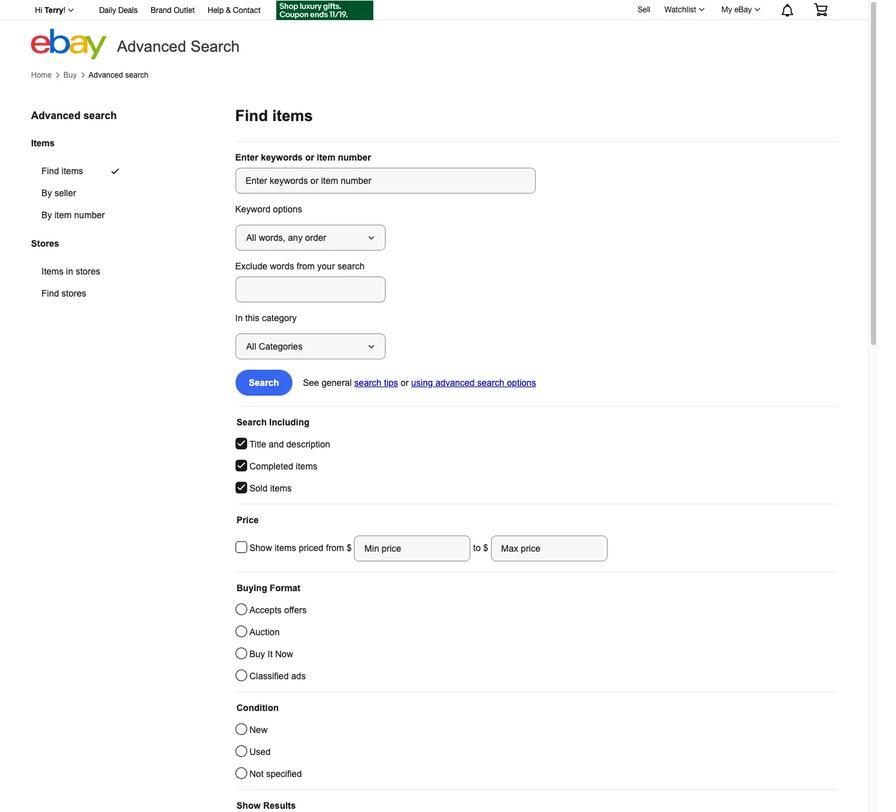 Task type: describe. For each thing, give the bounding box(es) containing it.
home
[[31, 71, 52, 80]]

new
[[250, 725, 268, 735]]

by seller link
[[31, 182, 136, 204]]

my ebay
[[722, 5, 753, 14]]

general
[[322, 378, 352, 388]]

1 vertical spatial from
[[326, 543, 344, 553]]

0 vertical spatial find
[[235, 107, 268, 124]]

including
[[270, 417, 310, 428]]

format
[[270, 583, 301, 593]]

my ebay link
[[715, 2, 767, 17]]

contact
[[233, 6, 261, 15]]

daily deals link
[[99, 4, 138, 18]]

search right advanced
[[478, 378, 505, 388]]

results
[[263, 801, 296, 811]]

advanced
[[436, 378, 475, 388]]

0 vertical spatial advanced search
[[89, 71, 149, 80]]

accepts
[[250, 605, 282, 615]]

find items link
[[31, 160, 136, 182]]

show for show items priced from
[[250, 543, 272, 553]]

buying
[[237, 583, 267, 593]]

0 horizontal spatial find items
[[41, 166, 83, 176]]

0 vertical spatial options
[[273, 204, 303, 214]]

see
[[303, 378, 319, 388]]

your
[[318, 261, 335, 271]]

get the coupon image
[[276, 1, 374, 20]]

0 vertical spatial from
[[297, 261, 315, 271]]

Enter keywords or item number text field
[[235, 168, 536, 194]]

items for items
[[31, 138, 55, 148]]

by for by item number
[[41, 210, 52, 220]]

Enter minimum price range value, $ text field
[[355, 536, 471, 562]]

help
[[208, 6, 224, 15]]

search down advanced search at the top left of the page
[[125, 71, 149, 80]]

help & contact link
[[208, 4, 261, 18]]

classified ads
[[250, 671, 306, 681]]

by item number
[[41, 210, 105, 220]]

to $
[[471, 543, 491, 553]]

sold items
[[250, 483, 292, 494]]

by item number link
[[31, 204, 136, 226]]

stores
[[31, 238, 59, 249]]

auction
[[250, 627, 280, 637]]

my
[[722, 5, 733, 14]]

0 vertical spatial stores
[[76, 267, 100, 277]]

by for by seller
[[41, 188, 52, 198]]

in
[[235, 313, 243, 323]]

show items priced from
[[250, 543, 347, 553]]

sell link
[[632, 5, 657, 14]]

1 $ from the left
[[347, 543, 355, 553]]

1 vertical spatial number
[[74, 210, 105, 220]]

see general search tips or using advanced search options
[[303, 378, 537, 388]]

hi
[[35, 6, 42, 15]]

Exclude words from your search text field
[[235, 277, 386, 302]]

items left priced
[[275, 543, 297, 553]]

brand outlet
[[151, 6, 195, 15]]

enter
[[235, 152, 259, 163]]

in
[[66, 267, 73, 277]]

search for search button
[[249, 378, 279, 388]]

not specified
[[250, 769, 302, 779]]

buy link
[[63, 71, 77, 80]]

exclude words from your search
[[235, 261, 365, 271]]

search including
[[237, 417, 310, 428]]

price
[[237, 515, 259, 525]]

words
[[270, 261, 294, 271]]

deals
[[118, 6, 138, 15]]

classified
[[250, 671, 289, 681]]

1 vertical spatial stores
[[62, 289, 86, 299]]

0 vertical spatial search
[[191, 38, 240, 55]]

search tips link
[[355, 378, 399, 388]]

using
[[412, 378, 433, 388]]

and
[[269, 439, 284, 450]]

priced
[[299, 543, 324, 553]]

find stores link
[[31, 283, 132, 305]]

outlet
[[174, 6, 195, 15]]

show results
[[237, 801, 296, 811]]

buy it now
[[250, 649, 294, 659]]

1 horizontal spatial or
[[401, 378, 409, 388]]

category
[[262, 313, 297, 323]]

description
[[287, 439, 331, 450]]

find stores
[[41, 289, 86, 299]]

it
[[268, 649, 273, 659]]

by seller
[[41, 188, 76, 198]]

ebay
[[735, 5, 753, 14]]

to
[[474, 543, 481, 553]]

used
[[250, 747, 271, 757]]



Task type: locate. For each thing, give the bounding box(es) containing it.
advanced search
[[117, 38, 240, 55]]

completed
[[250, 461, 294, 472]]

1 vertical spatial item
[[55, 210, 72, 220]]

0 vertical spatial items
[[31, 138, 55, 148]]

in this category
[[235, 313, 297, 323]]

0 vertical spatial show
[[250, 543, 272, 553]]

account navigation
[[28, 0, 838, 22]]

0 horizontal spatial buy
[[63, 71, 77, 80]]

advanced down 'buy' link
[[31, 110, 81, 121]]

stores down items in stores
[[62, 289, 86, 299]]

items
[[273, 107, 313, 124], [62, 166, 83, 176], [296, 461, 318, 472], [270, 483, 292, 494], [275, 543, 297, 553]]

home link
[[31, 71, 52, 80]]

items up seller
[[62, 166, 83, 176]]

buy for buy it now
[[250, 649, 265, 659]]

1 vertical spatial items
[[41, 267, 64, 277]]

buy for 'buy' link
[[63, 71, 77, 80]]

not
[[250, 769, 264, 779]]

find up enter
[[235, 107, 268, 124]]

0 horizontal spatial options
[[273, 204, 303, 214]]

2 $ from the left
[[484, 543, 489, 553]]

offers
[[284, 605, 307, 615]]

brand
[[151, 6, 172, 15]]

from
[[297, 261, 315, 271], [326, 543, 344, 553]]

daily
[[99, 6, 116, 15]]

0 horizontal spatial $
[[347, 543, 355, 553]]

number down by seller link
[[74, 210, 105, 220]]

0 vertical spatial advanced
[[117, 38, 186, 55]]

help & contact
[[208, 6, 261, 15]]

items down description
[[296, 461, 318, 472]]

show for show results
[[237, 801, 261, 811]]

watchlist link
[[658, 2, 711, 17]]

advanced
[[117, 38, 186, 55], [89, 71, 123, 80], [31, 110, 81, 121]]

search up title
[[237, 417, 267, 428]]

buy right home
[[63, 71, 77, 80]]

1 horizontal spatial from
[[326, 543, 344, 553]]

$ right "to"
[[484, 543, 489, 553]]

seller
[[55, 188, 76, 198]]

$ right priced
[[347, 543, 355, 553]]

1 horizontal spatial $
[[484, 543, 489, 553]]

title and description
[[250, 439, 331, 450]]

tips
[[384, 378, 399, 388]]

buy left it
[[250, 649, 265, 659]]

show down price
[[250, 543, 272, 553]]

find down items in stores
[[41, 289, 59, 299]]

1 by from the top
[[41, 188, 52, 198]]

watchlist
[[665, 5, 697, 14]]

daily deals
[[99, 6, 138, 15]]

find items up seller
[[41, 166, 83, 176]]

1 vertical spatial find items
[[41, 166, 83, 176]]

1 vertical spatial show
[[237, 801, 261, 811]]

items in stores link
[[31, 261, 132, 283]]

advanced right 'buy' link
[[89, 71, 123, 80]]

by left seller
[[41, 188, 52, 198]]

exclude
[[235, 261, 268, 271]]

1 horizontal spatial buy
[[250, 649, 265, 659]]

stores
[[76, 267, 100, 277], [62, 289, 86, 299]]

0 vertical spatial item
[[317, 152, 336, 163]]

find up by seller
[[41, 166, 59, 176]]

!
[[63, 6, 66, 15]]

items left the in
[[41, 267, 64, 277]]

1 horizontal spatial number
[[338, 152, 372, 163]]

search left tips at the top
[[355, 378, 382, 388]]

advanced search right 'buy' link
[[89, 71, 149, 80]]

search up the search including
[[249, 378, 279, 388]]

1 vertical spatial buy
[[250, 649, 265, 659]]

1 vertical spatial find
[[41, 166, 59, 176]]

from right priced
[[326, 543, 344, 553]]

search for search including
[[237, 417, 267, 428]]

2 vertical spatial find
[[41, 289, 59, 299]]

ads
[[292, 671, 306, 681]]

item right the keywords
[[317, 152, 336, 163]]

search down advanced search link
[[83, 110, 117, 121]]

enter keywords or item number
[[235, 152, 372, 163]]

items
[[31, 138, 55, 148], [41, 267, 64, 277]]

advanced down brand
[[117, 38, 186, 55]]

accepts offers
[[250, 605, 307, 615]]

or
[[306, 152, 315, 163], [401, 378, 409, 388]]

find items
[[235, 107, 313, 124], [41, 166, 83, 176]]

item inside by item number link
[[55, 210, 72, 220]]

0 vertical spatial by
[[41, 188, 52, 198]]

using advanced search options link
[[412, 378, 537, 388]]

condition
[[237, 703, 279, 713]]

find items up the keywords
[[235, 107, 313, 124]]

show left results
[[237, 801, 261, 811]]

2 by from the top
[[41, 210, 52, 220]]

0 horizontal spatial number
[[74, 210, 105, 220]]

by down by seller
[[41, 210, 52, 220]]

0 vertical spatial number
[[338, 152, 372, 163]]

find for find items link
[[41, 166, 59, 176]]

terry
[[44, 6, 63, 15]]

1 vertical spatial search
[[249, 378, 279, 388]]

Enter maximum price range value, $ text field
[[491, 536, 608, 562]]

search right your
[[338, 261, 365, 271]]

search inside button
[[249, 378, 279, 388]]

show
[[250, 543, 272, 553], [237, 801, 261, 811]]

2 vertical spatial advanced
[[31, 110, 81, 121]]

keywords
[[261, 152, 303, 163]]

buy
[[63, 71, 77, 80], [250, 649, 265, 659]]

search button
[[235, 370, 293, 396]]

sold
[[250, 483, 268, 494]]

0 horizontal spatial from
[[297, 261, 315, 271]]

advanced search down 'buy' link
[[31, 110, 117, 121]]

specified
[[266, 769, 302, 779]]

advanced search
[[89, 71, 149, 80], [31, 110, 117, 121]]

your shopping cart image
[[814, 3, 829, 16]]

stores right the in
[[76, 267, 100, 277]]

keyword
[[235, 204, 271, 214]]

or right the keywords
[[306, 152, 315, 163]]

banner containing sell
[[28, 0, 838, 60]]

search
[[125, 71, 149, 80], [83, 110, 117, 121], [338, 261, 365, 271], [355, 378, 382, 388], [478, 378, 505, 388]]

1 vertical spatial advanced search
[[31, 110, 117, 121]]

this
[[246, 313, 260, 323]]

1 horizontal spatial options
[[507, 378, 537, 388]]

from left your
[[297, 261, 315, 271]]

items for items in stores
[[41, 267, 64, 277]]

items down completed items
[[270, 483, 292, 494]]

1 vertical spatial by
[[41, 210, 52, 220]]

advanced search link
[[89, 71, 149, 80]]

keyword options
[[235, 204, 303, 214]]

hi terry !
[[35, 6, 66, 15]]

banner
[[28, 0, 838, 60]]

2 vertical spatial search
[[237, 417, 267, 428]]

completed items
[[250, 461, 318, 472]]

search down help
[[191, 38, 240, 55]]

items up find items link
[[31, 138, 55, 148]]

0 horizontal spatial or
[[306, 152, 315, 163]]

$
[[347, 543, 355, 553], [484, 543, 489, 553]]

title
[[250, 439, 267, 450]]

item down seller
[[55, 210, 72, 220]]

items up enter keywords or item number
[[273, 107, 313, 124]]

find for find stores link
[[41, 289, 59, 299]]

buying format
[[237, 583, 301, 593]]

by
[[41, 188, 52, 198], [41, 210, 52, 220]]

items inside items in stores link
[[41, 267, 64, 277]]

0 vertical spatial or
[[306, 152, 315, 163]]

number up the enter keywords or item number text box
[[338, 152, 372, 163]]

brand outlet link
[[151, 4, 195, 18]]

0 vertical spatial find items
[[235, 107, 313, 124]]

or right tips at the top
[[401, 378, 409, 388]]

1 horizontal spatial item
[[317, 152, 336, 163]]

&
[[226, 6, 231, 15]]

0 horizontal spatial item
[[55, 210, 72, 220]]

1 vertical spatial advanced
[[89, 71, 123, 80]]

1 vertical spatial or
[[401, 378, 409, 388]]

0 vertical spatial buy
[[63, 71, 77, 80]]

now
[[275, 649, 294, 659]]

items in stores
[[41, 267, 100, 277]]

options
[[273, 204, 303, 214], [507, 378, 537, 388]]

1 horizontal spatial find items
[[235, 107, 313, 124]]

sell
[[638, 5, 651, 14]]

1 vertical spatial options
[[507, 378, 537, 388]]



Task type: vqa. For each thing, say whether or not it's contained in the screenshot.
Auction
yes



